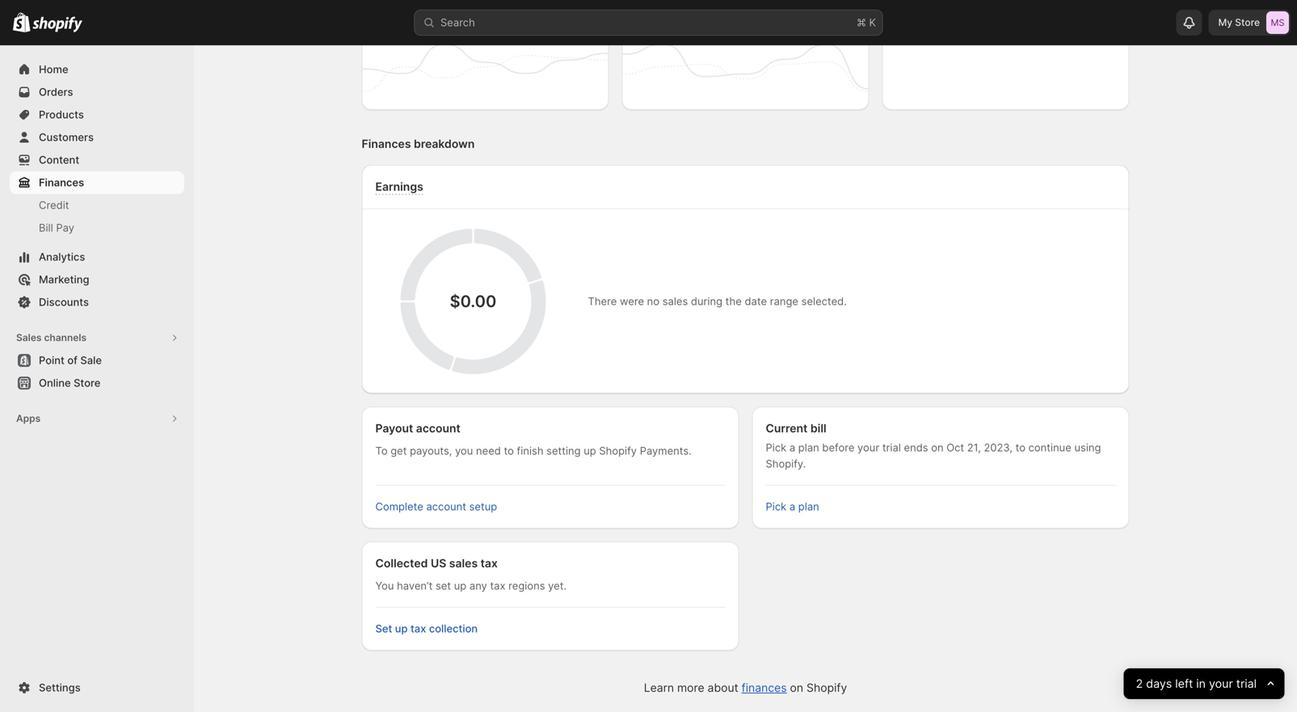 Task type: describe. For each thing, give the bounding box(es) containing it.
to
[[376, 445, 388, 457]]

online store link
[[10, 372, 184, 395]]

left
[[1176, 677, 1194, 691]]

2 days left in your trial button
[[1124, 669, 1285, 699]]

marketing link
[[10, 268, 184, 291]]

pick inside current bill pick a plan before your trial ends on oct 21, 2023, to continue using shopify.
[[766, 442, 787, 454]]

you
[[455, 445, 473, 457]]

using
[[1075, 442, 1102, 454]]

during
[[691, 295, 723, 308]]

1 horizontal spatial $0.00
[[450, 292, 497, 311]]

finances
[[742, 681, 787, 695]]

finances breakdown
[[362, 137, 475, 151]]

⌘
[[857, 16, 867, 29]]

products
[[39, 108, 84, 121]]

payout
[[376, 422, 413, 435]]

earnings
[[376, 180, 424, 194]]

set up tax collection link
[[376, 623, 478, 635]]

pay
[[56, 222, 74, 234]]

complete account setup link
[[376, 501, 497, 513]]

online store button
[[0, 372, 194, 395]]

0 horizontal spatial shopify
[[600, 445, 637, 457]]

my
[[1219, 17, 1233, 28]]

1 horizontal spatial up
[[454, 580, 467, 592]]

complete
[[376, 501, 424, 513]]

current
[[766, 422, 808, 435]]

account for complete
[[427, 501, 467, 513]]

collected
[[376, 557, 428, 571]]

bill
[[811, 422, 827, 435]]

your inside dropdown button
[[1210, 677, 1234, 691]]

point of sale
[[39, 354, 102, 367]]

you haven't set up any tax regions yet.
[[376, 580, 567, 592]]

set up tax collection
[[376, 623, 478, 635]]

0 vertical spatial tax
[[481, 557, 498, 571]]

in
[[1197, 677, 1206, 691]]

0 vertical spatial up
[[584, 445, 597, 457]]

bill pay
[[39, 222, 74, 234]]

point of sale link
[[10, 349, 184, 372]]

sale
[[80, 354, 102, 367]]

shopify image
[[33, 17, 83, 33]]

haven't
[[397, 580, 433, 592]]

home link
[[10, 58, 184, 81]]

my store
[[1219, 17, 1261, 28]]

of
[[67, 354, 78, 367]]

21,
[[968, 442, 982, 454]]

sales
[[16, 332, 42, 344]]

selected.
[[802, 295, 847, 308]]

trial inside dropdown button
[[1237, 677, 1257, 691]]

you
[[376, 580, 394, 592]]

sales channels
[[16, 332, 87, 344]]

date
[[745, 295, 767, 308]]

more
[[678, 681, 705, 695]]

get
[[391, 445, 407, 457]]

online store
[[39, 377, 101, 389]]

us
[[431, 557, 447, 571]]

need
[[476, 445, 501, 457]]

discounts
[[39, 296, 89, 309]]

payout account
[[376, 422, 461, 435]]

collected us sales tax
[[376, 557, 498, 571]]

finances for finances
[[39, 176, 84, 189]]

apps
[[16, 413, 41, 425]]

home
[[39, 63, 68, 76]]

discounts link
[[10, 291, 184, 314]]

2
[[1137, 677, 1143, 691]]

store for online store
[[74, 377, 101, 389]]

finances link
[[10, 171, 184, 194]]

2 vertical spatial up
[[395, 623, 408, 635]]

channels
[[44, 332, 87, 344]]

payouts,
[[410, 445, 452, 457]]

regions
[[509, 580, 545, 592]]

plan inside current bill pick a plan before your trial ends on oct 21, 2023, to continue using shopify.
[[799, 442, 820, 454]]

0 horizontal spatial on
[[791, 681, 804, 695]]

bill pay link
[[10, 217, 184, 239]]

0 horizontal spatial sales
[[449, 557, 478, 571]]

to get payouts, you need to finish setting up shopify payments.
[[376, 445, 692, 457]]



Task type: locate. For each thing, give the bounding box(es) containing it.
1 vertical spatial sales
[[449, 557, 478, 571]]

there
[[588, 295, 617, 308]]

were
[[620, 295, 645, 308]]

1 vertical spatial on
[[791, 681, 804, 695]]

store right the "my"
[[1236, 17, 1261, 28]]

your right 'in'
[[1210, 677, 1234, 691]]

shopify right finances link
[[807, 681, 848, 695]]

there were no sales during the date range selected.
[[588, 295, 847, 308]]

2 a from the top
[[790, 501, 796, 513]]

2023,
[[985, 442, 1013, 454]]

to right 2023,
[[1016, 442, 1026, 454]]

search
[[441, 16, 475, 29]]

0 vertical spatial trial
[[883, 442, 902, 454]]

tax right any
[[490, 580, 506, 592]]

1 horizontal spatial finances
[[362, 137, 411, 151]]

about
[[708, 681, 739, 695]]

a down shopify.
[[790, 501, 796, 513]]

1 vertical spatial finances
[[39, 176, 84, 189]]

pick up shopify.
[[766, 442, 787, 454]]

1 vertical spatial pick
[[766, 501, 787, 513]]

sales
[[663, 295, 688, 308], [449, 557, 478, 571]]

pick a plan link
[[766, 501, 820, 513]]

sales up you haven't set up any tax regions yet.
[[449, 557, 478, 571]]

tax
[[481, 557, 498, 571], [490, 580, 506, 592], [411, 623, 426, 635]]

shopify image
[[13, 13, 30, 32]]

account left setup
[[427, 501, 467, 513]]

online
[[39, 377, 71, 389]]

0 vertical spatial account
[[416, 422, 461, 435]]

2 days left in your trial
[[1137, 677, 1257, 691]]

shopify left payments.
[[600, 445, 637, 457]]

marketing
[[39, 273, 89, 286]]

trial inside current bill pick a plan before your trial ends on oct 21, 2023, to continue using shopify.
[[883, 442, 902, 454]]

store down "sale"
[[74, 377, 101, 389]]

orders
[[39, 86, 73, 98]]

sales right no
[[663, 295, 688, 308]]

finish
[[517, 445, 544, 457]]

any
[[470, 580, 487, 592]]

your inside current bill pick a plan before your trial ends on oct 21, 2023, to continue using shopify.
[[858, 442, 880, 454]]

settings link
[[10, 677, 184, 699]]

1 horizontal spatial shopify
[[807, 681, 848, 695]]

1 horizontal spatial sales
[[663, 295, 688, 308]]

plan down shopify.
[[799, 501, 820, 513]]

collection
[[429, 623, 478, 635]]

up
[[584, 445, 597, 457], [454, 580, 467, 592], [395, 623, 408, 635]]

1 vertical spatial store
[[74, 377, 101, 389]]

0 horizontal spatial up
[[395, 623, 408, 635]]

trial left ends
[[883, 442, 902, 454]]

range
[[770, 295, 799, 308]]

finances down the content on the left top
[[39, 176, 84, 189]]

finances
[[362, 137, 411, 151], [39, 176, 84, 189]]

1 horizontal spatial store
[[1236, 17, 1261, 28]]

1 horizontal spatial on
[[932, 442, 944, 454]]

0 horizontal spatial to
[[504, 445, 514, 457]]

customers link
[[10, 126, 184, 149]]

0 horizontal spatial your
[[858, 442, 880, 454]]

1 vertical spatial shopify
[[807, 681, 848, 695]]

1 horizontal spatial to
[[1016, 442, 1026, 454]]

point
[[39, 354, 65, 367]]

0 horizontal spatial finances
[[39, 176, 84, 189]]

on left oct
[[932, 442, 944, 454]]

yet.
[[548, 580, 567, 592]]

2 pick from the top
[[766, 501, 787, 513]]

1 horizontal spatial trial
[[1237, 677, 1257, 691]]

on right finances link
[[791, 681, 804, 695]]

finances up earnings
[[362, 137, 411, 151]]

apps button
[[10, 408, 184, 430]]

pick a plan
[[766, 501, 820, 513]]

oct
[[947, 442, 965, 454]]

your right the before on the bottom
[[858, 442, 880, 454]]

the
[[726, 295, 742, 308]]

earnings button
[[372, 178, 428, 196]]

learn
[[644, 681, 674, 695]]

no
[[647, 295, 660, 308]]

trial
[[883, 442, 902, 454], [1237, 677, 1257, 691]]

2 plan from the top
[[799, 501, 820, 513]]

current bill pick a plan before your trial ends on oct 21, 2023, to continue using shopify.
[[766, 422, 1102, 470]]

analytics link
[[10, 246, 184, 268]]

plan down bill
[[799, 442, 820, 454]]

on
[[932, 442, 944, 454], [791, 681, 804, 695]]

point of sale button
[[0, 349, 194, 372]]

your
[[858, 442, 880, 454], [1210, 677, 1234, 691]]

a inside current bill pick a plan before your trial ends on oct 21, 2023, to continue using shopify.
[[790, 442, 796, 454]]

0 horizontal spatial $0.00
[[376, 10, 423, 30]]

1 horizontal spatial $0.00 link
[[621, 0, 871, 110]]

orders link
[[10, 81, 184, 104]]

1 a from the top
[[790, 442, 796, 454]]

1 $0.00 link from the left
[[361, 0, 610, 110]]

1 vertical spatial trial
[[1237, 677, 1257, 691]]

complete account setup
[[376, 501, 497, 513]]

bill
[[39, 222, 53, 234]]

0 vertical spatial on
[[932, 442, 944, 454]]

content link
[[10, 149, 184, 171]]

2 horizontal spatial up
[[584, 445, 597, 457]]

settings
[[39, 682, 81, 694]]

0 vertical spatial pick
[[766, 442, 787, 454]]

1 vertical spatial up
[[454, 580, 467, 592]]

1 plan from the top
[[799, 442, 820, 454]]

to right need
[[504, 445, 514, 457]]

credit
[[39, 199, 69, 211]]

before
[[823, 442, 855, 454]]

store inside button
[[74, 377, 101, 389]]

payments.
[[640, 445, 692, 457]]

store
[[1236, 17, 1261, 28], [74, 377, 101, 389]]

learn more about finances on shopify
[[644, 681, 848, 695]]

tax right set
[[411, 623, 426, 635]]

0 vertical spatial a
[[790, 442, 796, 454]]

2 vertical spatial tax
[[411, 623, 426, 635]]

customers
[[39, 131, 94, 144]]

$0.00
[[376, 10, 423, 30], [636, 10, 684, 30], [450, 292, 497, 311]]

1 vertical spatial your
[[1210, 677, 1234, 691]]

0 horizontal spatial $0.00 link
[[361, 0, 610, 110]]

1 horizontal spatial your
[[1210, 677, 1234, 691]]

set
[[436, 580, 451, 592]]

⌘ k
[[857, 16, 877, 29]]

a up shopify.
[[790, 442, 796, 454]]

1 vertical spatial plan
[[799, 501, 820, 513]]

1 vertical spatial account
[[427, 501, 467, 513]]

finances for finances breakdown
[[362, 137, 411, 151]]

analytics
[[39, 251, 85, 263]]

sales channels button
[[10, 327, 184, 349]]

account up payouts,
[[416, 422, 461, 435]]

0 horizontal spatial trial
[[883, 442, 902, 454]]

0 horizontal spatial store
[[74, 377, 101, 389]]

0 vertical spatial your
[[858, 442, 880, 454]]

account for payout
[[416, 422, 461, 435]]

account
[[416, 422, 461, 435], [427, 501, 467, 513]]

setting
[[547, 445, 581, 457]]

to
[[1016, 442, 1026, 454], [504, 445, 514, 457]]

continue
[[1029, 442, 1072, 454]]

2 $0.00 link from the left
[[621, 0, 871, 110]]

finances link
[[742, 681, 787, 695]]

to inside current bill pick a plan before your trial ends on oct 21, 2023, to continue using shopify.
[[1016, 442, 1026, 454]]

0 vertical spatial store
[[1236, 17, 1261, 28]]

pick down shopify.
[[766, 501, 787, 513]]

1 vertical spatial a
[[790, 501, 796, 513]]

setup
[[470, 501, 497, 513]]

breakdown
[[414, 137, 475, 151]]

trial right 'in'
[[1237, 677, 1257, 691]]

1 vertical spatial tax
[[490, 580, 506, 592]]

0 vertical spatial sales
[[663, 295, 688, 308]]

0 vertical spatial plan
[[799, 442, 820, 454]]

ends
[[905, 442, 929, 454]]

2 horizontal spatial $0.00
[[636, 10, 684, 30]]

0 vertical spatial finances
[[362, 137, 411, 151]]

days
[[1147, 677, 1173, 691]]

store for my store
[[1236, 17, 1261, 28]]

on inside current bill pick a plan before your trial ends on oct 21, 2023, to continue using shopify.
[[932, 442, 944, 454]]

1 pick from the top
[[766, 442, 787, 454]]

tax up any
[[481, 557, 498, 571]]

0 vertical spatial shopify
[[600, 445, 637, 457]]

my store image
[[1267, 11, 1290, 34]]

a
[[790, 442, 796, 454], [790, 501, 796, 513]]

set
[[376, 623, 392, 635]]

shopify.
[[766, 458, 806, 470]]



Task type: vqa. For each thing, say whether or not it's contained in the screenshot.
text field
no



